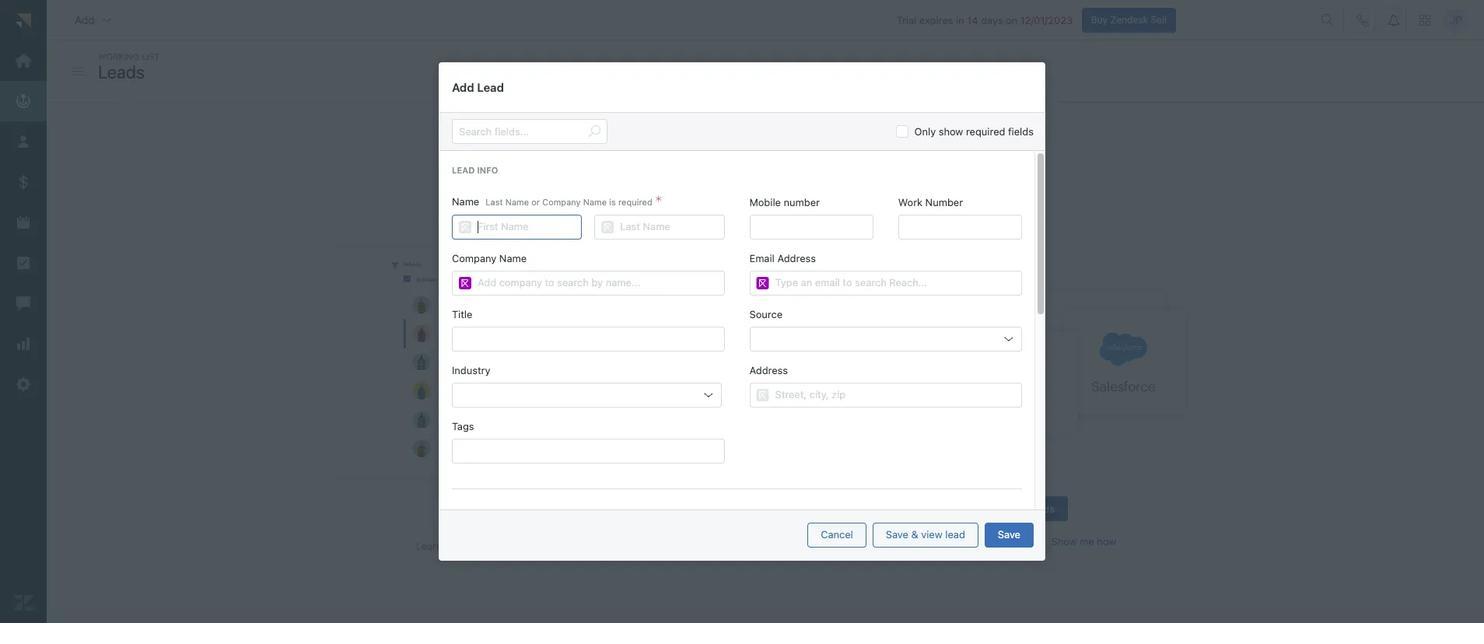 Task type: vqa. For each thing, say whether or not it's contained in the screenshot.
Bring
yes



Task type: describe. For each thing, give the bounding box(es) containing it.
title
[[452, 308, 473, 320]]

0 vertical spatial address
[[778, 252, 816, 264]]

status
[[452, 508, 482, 520]]

save for save & view lead
[[886, 529, 909, 541]]

12/01/2023
[[1021, 14, 1073, 26]]

expires
[[920, 14, 953, 26]]

email address
[[750, 252, 816, 264]]

bring
[[691, 132, 737, 156]]

add lead
[[452, 80, 504, 94]]

days
[[981, 14, 1003, 26]]

leads right my
[[1030, 502, 1055, 515]]

395
[[833, 168, 852, 181]]

owner
[[750, 508, 780, 520]]

save for save
[[998, 529, 1021, 541]]

working
[[742, 185, 779, 197]]

lists
[[594, 168, 612, 181]]

name left or
[[505, 197, 529, 207]]

or, add your leads manually. show me how
[[918, 535, 1117, 548]]

1 vertical spatial address
[[750, 364, 788, 376]]

the inside create targeted lead lists with access to over 20 million businesses and 395 million prospect records. or import the leads you're already working on. learn about
[[1022, 168, 1037, 181]]

jp
[[1450, 13, 1463, 26]]

company inside name last name or company name is required
[[542, 197, 581, 207]]

source
[[750, 308, 783, 320]]

learn inside create targeted lead lists with access to over 20 million businesses and 395 million prospect records. or import the leads you're already working on. learn about
[[799, 185, 826, 197]]

name left last
[[452, 195, 479, 208]]

asterisk image
[[656, 196, 662, 208]]

about inside create targeted lead lists with access to over 20 million businesses and 395 million prospect records. or import the leads you're already working on. learn about
[[828, 185, 856, 197]]

20
[[709, 168, 721, 181]]

or
[[974, 168, 986, 181]]

info
[[477, 165, 498, 175]]

1 million from the left
[[724, 168, 754, 181]]

leads right 'new'
[[524, 507, 549, 519]]

buy
[[1091, 14, 1108, 25]]

tags
[[452, 420, 474, 432]]

cancel
[[821, 529, 853, 541]]

reach fill image for "last name" field
[[602, 221, 614, 233]]

number
[[926, 196, 963, 208]]

Mobile number field
[[757, 215, 866, 239]]

leads right your
[[977, 535, 1002, 548]]

0 horizontal spatial lead
[[452, 165, 475, 175]]

leads inside create targeted lead lists with access to over 20 million businesses and 395 million prospect records. or import the leads you're already working on. learn about
[[645, 185, 670, 197]]

list
[[142, 51, 160, 61]]

14
[[967, 14, 978, 26]]

number
[[784, 196, 820, 208]]

work number
[[898, 196, 963, 208]]

how
[[1097, 535, 1117, 548]]

add for add lead
[[452, 80, 474, 94]]

import
[[988, 168, 1019, 181]]

lead inside button
[[945, 529, 965, 541]]

mobile number
[[750, 196, 820, 208]]

reach fill image for email address field
[[757, 277, 769, 289]]

you're
[[673, 185, 702, 197]]

on
[[1006, 14, 1018, 26]]

zendesk
[[1111, 14, 1148, 25]]

Work Number field
[[905, 215, 1015, 239]]

find new leads button
[[466, 501, 562, 526]]

add button
[[62, 4, 126, 35]]

1 horizontal spatial lead
[[477, 80, 504, 94]]

last
[[486, 197, 503, 207]]

reach fill image for first name field
[[459, 221, 471, 233]]

2 million from the left
[[854, 168, 885, 181]]

manually.
[[1005, 535, 1049, 548]]

learn about
[[416, 540, 475, 553]]

First Name field
[[478, 215, 575, 239]]

0 horizontal spatial company
[[452, 252, 497, 264]]

Last Name field
[[620, 215, 718, 239]]

over
[[686, 168, 706, 181]]

show me how link
[[1051, 535, 1117, 549]]

import
[[979, 502, 1010, 515]]

save & view lead button
[[873, 523, 979, 548]]

name down first name field
[[499, 252, 527, 264]]

required inside name last name or company name is required
[[618, 197, 653, 207]]

your
[[953, 535, 974, 548]]

on.
[[782, 185, 797, 197]]

trial expires in 14 days on 12/01/2023
[[897, 14, 1073, 26]]

import my leads button
[[966, 497, 1068, 521]]



Task type: locate. For each thing, give the bounding box(es) containing it.
lead
[[571, 168, 591, 181], [945, 529, 965, 541]]

search image left calls image on the top right of the page
[[1322, 14, 1334, 26]]

about down 395
[[828, 185, 856, 197]]

1 horizontal spatial search image
[[1322, 14, 1334, 26]]

0 horizontal spatial required
[[618, 197, 653, 207]]

and
[[812, 168, 830, 181]]

find
[[479, 507, 499, 519]]

2 save from the left
[[998, 529, 1021, 541]]

new
[[502, 507, 521, 519]]

1 vertical spatial lead
[[945, 529, 965, 541]]

jp button
[[1444, 7, 1469, 32]]

zendesk products image
[[1420, 14, 1431, 25]]

0 vertical spatial learn
[[799, 185, 826, 197]]

access
[[638, 168, 671, 181]]

lead left info
[[452, 165, 475, 175]]

1 horizontal spatial required
[[966, 125, 1006, 138]]

with
[[615, 168, 635, 181]]

sell
[[1151, 14, 1167, 25]]

0 vertical spatial required
[[966, 125, 1006, 138]]

1 horizontal spatial about
[[828, 185, 856, 197]]

company
[[542, 197, 581, 207], [452, 252, 497, 264]]

0 horizontal spatial lead
[[571, 168, 591, 181]]

address up reach fill icon
[[750, 364, 788, 376]]

save inside button
[[886, 529, 909, 541]]

add
[[932, 535, 950, 548]]

find new leads
[[479, 507, 549, 519]]

calls image
[[1357, 14, 1369, 26]]

name
[[452, 195, 479, 208], [505, 197, 529, 207], [583, 197, 607, 207], [499, 252, 527, 264]]

work
[[898, 196, 923, 208]]

bell image
[[1388, 14, 1400, 26]]

leads
[[98, 61, 145, 82]]

1 vertical spatial learn
[[416, 540, 442, 553]]

add up search fields... field
[[452, 80, 474, 94]]

lead up search fields... field
[[477, 80, 504, 94]]

industry
[[452, 364, 491, 376]]

0 horizontal spatial about
[[445, 540, 472, 553]]

1 horizontal spatial save
[[998, 529, 1021, 541]]

0 horizontal spatial learn
[[416, 540, 442, 553]]

working
[[98, 51, 139, 61]]

reach fill image up company name
[[459, 221, 471, 233]]

add left chevron down image on the top left of the page
[[75, 13, 95, 26]]

1 vertical spatial required
[[618, 197, 653, 207]]

only
[[915, 125, 936, 138]]

0 vertical spatial search image
[[1322, 14, 1334, 26]]

save button
[[985, 523, 1034, 548]]

1 save from the left
[[886, 529, 909, 541]]

fields
[[1008, 125, 1034, 138]]

learn
[[799, 185, 826, 197], [416, 540, 442, 553]]

1 horizontal spatial company
[[542, 197, 581, 207]]

trial
[[897, 14, 917, 26]]

save left &
[[886, 529, 909, 541]]

search image up lists
[[588, 125, 601, 138]]

in
[[956, 14, 965, 26], [741, 132, 756, 156]]

0 horizontal spatial in
[[741, 132, 756, 156]]

add
[[75, 13, 95, 26], [452, 80, 474, 94]]

1 vertical spatial lead
[[452, 165, 475, 175]]

required right is
[[618, 197, 653, 207]]

None field
[[456, 439, 721, 463]]

search image
[[1322, 14, 1334, 26], [588, 125, 601, 138]]

1 horizontal spatial million
[[854, 168, 885, 181]]

create targeted lead lists with access to over 20 million businesses and 395 million prospect records. or import the leads you're already working on. learn about
[[494, 168, 1037, 197]]

save down import my leads button
[[998, 529, 1021, 541]]

0 horizontal spatial save
[[886, 529, 909, 541]]

buy zendesk sell button
[[1082, 7, 1176, 32]]

lead inside create targeted lead lists with access to over 20 million businesses and 395 million prospect records. or import the leads you're already working on. learn about
[[571, 168, 591, 181]]

or,
[[918, 535, 930, 548]]

or
[[532, 197, 540, 207]]

1 vertical spatial the
[[1022, 168, 1037, 181]]

1 vertical spatial add
[[452, 80, 474, 94]]

leads down 'access'
[[645, 185, 670, 197]]

address
[[778, 252, 816, 264], [750, 364, 788, 376]]

already
[[705, 185, 739, 197]]

Search fields... field
[[459, 120, 582, 143]]

is
[[609, 197, 616, 207]]

lead
[[477, 80, 504, 94], [452, 165, 475, 175]]

in left 14
[[956, 14, 965, 26]]

me
[[1080, 535, 1094, 548]]

Email Address field
[[775, 271, 1015, 295]]

prospect
[[888, 168, 930, 181]]

show
[[939, 125, 963, 138]]

Title field
[[459, 327, 718, 351]]

required
[[966, 125, 1006, 138], [618, 197, 653, 207]]

address down mobile number field
[[778, 252, 816, 264]]

only show required fields
[[915, 125, 1034, 138]]

1 vertical spatial in
[[741, 132, 756, 156]]

1 horizontal spatial add
[[452, 80, 474, 94]]

leads
[[794, 132, 840, 156], [645, 185, 670, 197], [1030, 502, 1055, 515], [524, 507, 549, 519], [977, 535, 1002, 548]]

view
[[921, 529, 943, 541]]

create
[[494, 168, 525, 181]]

&
[[911, 529, 919, 541]]

working list leads
[[98, 51, 160, 82]]

lead info
[[452, 165, 498, 175]]

add inside button
[[75, 13, 95, 26]]

chevron down image
[[101, 14, 113, 26]]

million
[[724, 168, 754, 181], [854, 168, 885, 181]]

records.
[[932, 168, 971, 181]]

Company Name field
[[478, 271, 718, 295]]

1 vertical spatial about
[[445, 540, 472, 553]]

0 horizontal spatial million
[[724, 168, 754, 181]]

reach fill image up title
[[459, 277, 471, 289]]

reach fill image
[[757, 389, 769, 401]]

name left is
[[583, 197, 607, 207]]

mobile
[[750, 196, 781, 208]]

0 horizontal spatial the
[[761, 132, 789, 156]]

show
[[1051, 535, 1077, 548]]

company up title
[[452, 252, 497, 264]]

required right the show
[[966, 125, 1006, 138]]

0 horizontal spatial search image
[[588, 125, 601, 138]]

about down the status
[[445, 540, 472, 553]]

the
[[761, 132, 789, 156], [1022, 168, 1037, 181]]

0 vertical spatial add
[[75, 13, 95, 26]]

in right bring
[[741, 132, 756, 156]]

0 vertical spatial the
[[761, 132, 789, 156]]

reach fill image for the company name field
[[459, 277, 471, 289]]

1 horizontal spatial lead
[[945, 529, 965, 541]]

save & view lead
[[886, 529, 965, 541]]

buy zendesk sell
[[1091, 14, 1167, 25]]

million up already on the left top of the page
[[724, 168, 754, 181]]

to
[[673, 168, 683, 181]]

1 horizontal spatial learn
[[799, 185, 826, 197]]

my
[[1013, 502, 1027, 515]]

the up businesses
[[761, 132, 789, 156]]

0 vertical spatial lead
[[477, 80, 504, 94]]

reach fill image down is
[[602, 221, 614, 233]]

targeted
[[528, 168, 568, 181]]

import my leads
[[979, 502, 1055, 515]]

email
[[750, 252, 775, 264]]

0 horizontal spatial add
[[75, 13, 95, 26]]

businesses
[[757, 168, 810, 181]]

reach fill image
[[459, 221, 471, 233], [602, 221, 614, 233], [459, 277, 471, 289], [757, 277, 769, 289]]

bring in the leads
[[691, 132, 840, 156]]

leads up and
[[794, 132, 840, 156]]

the right import
[[1022, 168, 1037, 181]]

save inside button
[[998, 529, 1021, 541]]

1 horizontal spatial in
[[956, 14, 965, 26]]

0 vertical spatial lead
[[571, 168, 591, 181]]

0 vertical spatial about
[[828, 185, 856, 197]]

lead left lists
[[571, 168, 591, 181]]

1 vertical spatial search image
[[588, 125, 601, 138]]

name last name or company name is required
[[452, 195, 653, 208]]

zendesk image
[[13, 593, 33, 613]]

Address field
[[775, 383, 1015, 407]]

0 vertical spatial company
[[542, 197, 581, 207]]

add for add
[[75, 13, 95, 26]]

company name
[[452, 252, 527, 264]]

0 vertical spatial in
[[956, 14, 965, 26]]

1 vertical spatial company
[[452, 252, 497, 264]]

1 horizontal spatial the
[[1022, 168, 1037, 181]]

save
[[886, 529, 909, 541], [998, 529, 1021, 541]]

lead right "view" on the bottom right
[[945, 529, 965, 541]]

million right 395
[[854, 168, 885, 181]]

reach fill image down email
[[757, 277, 769, 289]]

company right or
[[542, 197, 581, 207]]

cancel button
[[808, 523, 867, 548]]



